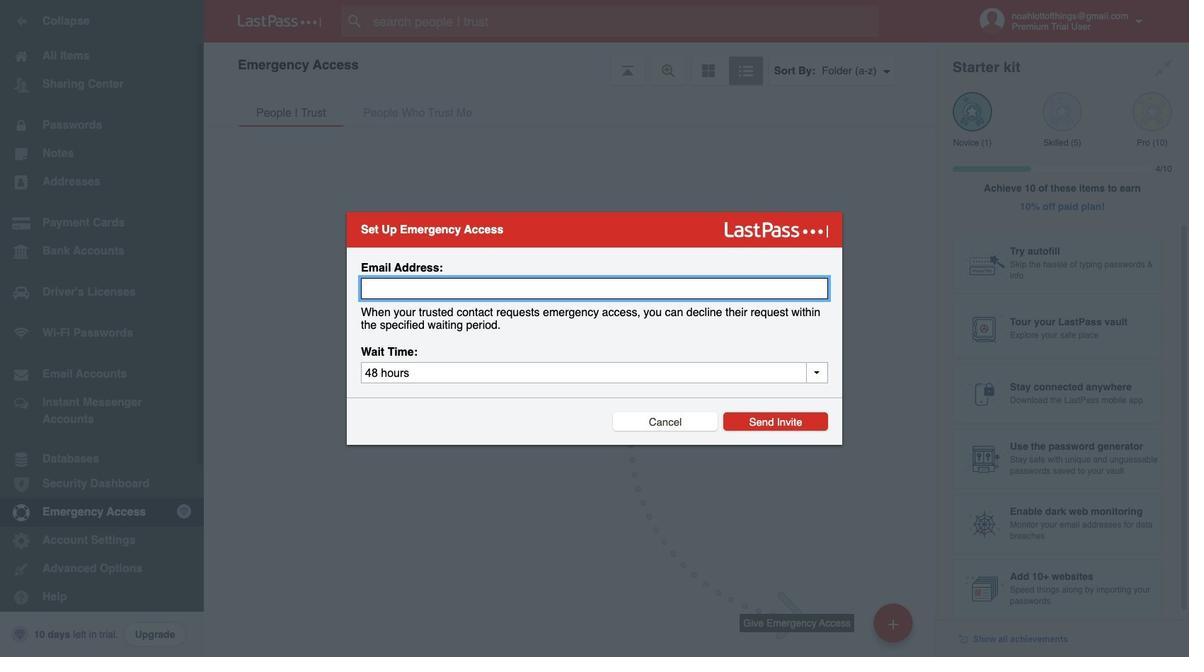 Task type: vqa. For each thing, say whether or not it's contained in the screenshot.
DIALOG
yes



Task type: describe. For each thing, give the bounding box(es) containing it.
search people I trust text field
[[341, 6, 907, 37]]

vault options navigation
[[204, 42, 936, 85]]

main navigation navigation
[[0, 0, 204, 658]]

Search search field
[[341, 6, 907, 37]]



Task type: locate. For each thing, give the bounding box(es) containing it.
new item navigation
[[628, 443, 936, 658]]

None text field
[[361, 278, 828, 299]]

dialog
[[347, 212, 843, 445]]

lastpass image
[[238, 15, 321, 28]]



